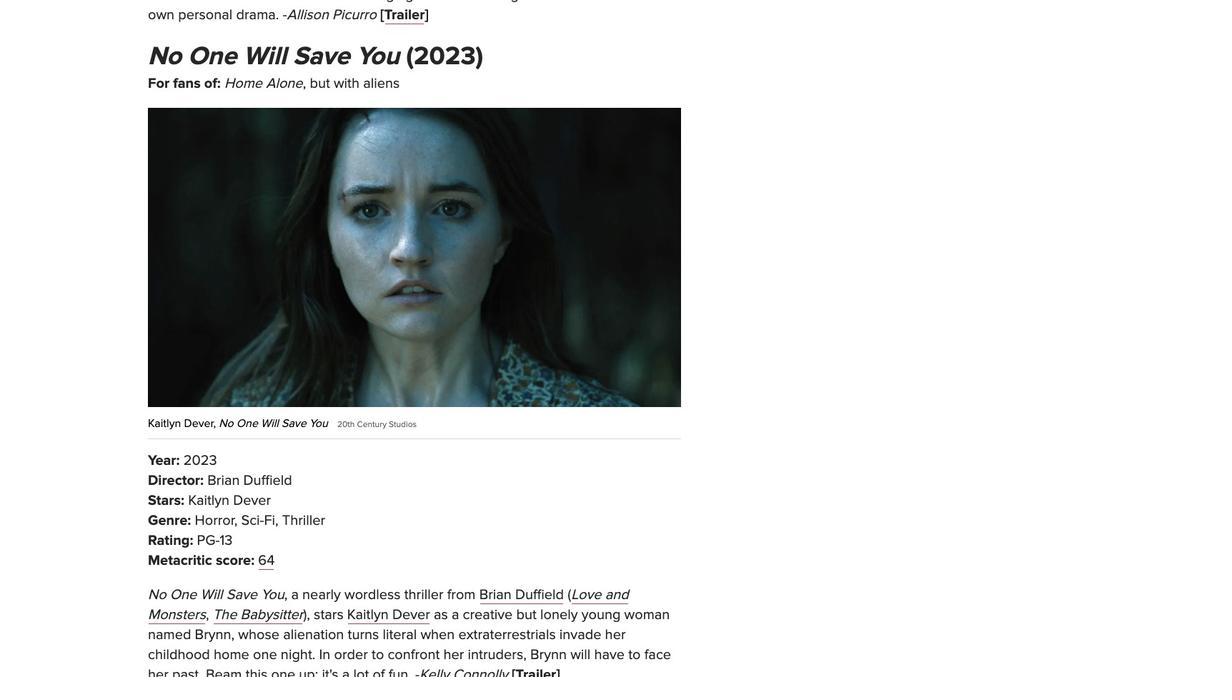 Task type: vqa. For each thing, say whether or not it's contained in the screenshot.
"enter email" email field at the top of page
no



Task type: locate. For each thing, give the bounding box(es) containing it.
(
[[568, 587, 571, 604]]

monsters
[[148, 607, 206, 624]]

2 vertical spatial will
[[200, 587, 223, 604]]

when
[[421, 627, 455, 644]]

kaitlyn up horror,
[[188, 493, 230, 510]]

with
[[334, 75, 360, 92]]

64
[[258, 553, 275, 570]]

0 horizontal spatial a
[[291, 587, 299, 604]]

nearly
[[302, 587, 341, 604]]

0 vertical spatial will
[[243, 41, 287, 72]]

you up babysitter
[[261, 587, 284, 604]]

but inside no one will save you (2023) for fans of: home alone , but with aliens
[[310, 75, 330, 92]]

no inside no one will save you (2023) for fans of: home alone , but with aliens
[[148, 41, 181, 72]]

0 vertical spatial dever
[[233, 493, 271, 510]]

0 vertical spatial duffield
[[243, 473, 292, 490]]

one inside no one will save you (2023) for fans of: home alone , but with aliens
[[188, 41, 237, 72]]

1 horizontal spatial kaitlyn
[[188, 493, 230, 510]]

1 to from the left
[[372, 647, 384, 664]]

face
[[644, 647, 671, 664]]

one
[[253, 647, 277, 664], [271, 667, 295, 678]]

1 vertical spatial one
[[271, 667, 295, 678]]

save up the babysitter link
[[226, 587, 257, 604]]

1 vertical spatial ,
[[284, 587, 287, 604]]

0 vertical spatial one
[[188, 41, 237, 72]]

0 horizontal spatial dever
[[233, 493, 271, 510]]

no up "monsters"
[[148, 587, 166, 604]]

one for ,
[[170, 587, 197, 604]]

save for (2023)
[[293, 41, 350, 72]]

0 vertical spatial you
[[357, 41, 400, 72]]

you
[[357, 41, 400, 72], [309, 417, 328, 431], [261, 587, 284, 604]]

1 horizontal spatial a
[[342, 667, 350, 678]]

, the babysitter ), stars kaitlyn dever
[[206, 607, 430, 624]]

kaitlyn inside year: 2023 director: brian duffield stars: kaitlyn dever genre: horror, sci-fi, thriller rating: pg-13 metacritic score: 64
[[188, 493, 230, 510]]

1 horizontal spatial you
[[309, 417, 328, 431]]

a right "as"
[[452, 607, 459, 624]]

duffield up lonely
[[515, 587, 564, 604]]

0 horizontal spatial you
[[261, 587, 284, 604]]

will up the alone
[[243, 41, 287, 72]]

0 vertical spatial ,
[[303, 75, 306, 92]]

2 vertical spatial you
[[261, 587, 284, 604]]

picurro
[[332, 6, 377, 23]]

1 horizontal spatial to
[[628, 647, 641, 664]]

2 horizontal spatial you
[[357, 41, 400, 72]]

, inside no one will save you (2023) for fans of: home alone , but with aliens
[[303, 75, 306, 92]]

one up "monsters"
[[170, 587, 197, 604]]

score:
[[216, 553, 255, 570]]

dever up the literal
[[392, 607, 430, 624]]

you for (2023)
[[357, 41, 400, 72]]

, up babysitter
[[284, 587, 287, 604]]

2 vertical spatial no
[[148, 587, 166, 604]]

, left the
[[206, 607, 209, 624]]

a left lot
[[342, 667, 350, 678]]

brian
[[207, 473, 240, 490], [479, 587, 512, 604]]

extraterrestrials
[[459, 627, 556, 644]]

2 vertical spatial her
[[148, 667, 169, 678]]

her up have
[[605, 627, 626, 644]]

trailer
[[384, 6, 425, 23]]

2 vertical spatial one
[[170, 587, 197, 604]]

2 vertical spatial kaitlyn
[[347, 607, 389, 624]]

brian down 2023
[[207, 473, 240, 490]]

you left 20th
[[309, 417, 328, 431]]

but down "brian duffield" link
[[516, 607, 537, 624]]

the babysitter link
[[213, 607, 303, 624]]

her
[[605, 627, 626, 644], [443, 647, 464, 664], [148, 667, 169, 678]]

stars
[[314, 607, 344, 624]]

0 horizontal spatial brian
[[207, 473, 240, 490]]

1 vertical spatial no
[[219, 417, 233, 431]]

save inside no one will save you (2023) for fans of: home alone , but with aliens
[[293, 41, 350, 72]]

20th
[[337, 420, 355, 430]]

will
[[243, 41, 287, 72], [261, 417, 279, 431], [200, 587, 223, 604]]

rating:
[[148, 533, 193, 550]]

invade
[[559, 627, 601, 644]]

love and monsters
[[148, 587, 629, 624]]

2 horizontal spatial a
[[452, 607, 459, 624]]

kaitlyn
[[148, 417, 181, 431], [188, 493, 230, 510], [347, 607, 389, 624]]

woman
[[624, 607, 670, 624]]

64 link
[[258, 553, 275, 570]]

one up this
[[253, 647, 277, 664]]

will
[[570, 647, 591, 664]]

her down the 'when'
[[443, 647, 464, 664]]

save left 20th
[[282, 417, 306, 431]]

1 horizontal spatial her
[[443, 647, 464, 664]]

0 horizontal spatial duffield
[[243, 473, 292, 490]]

her down childhood at the left bottom
[[148, 667, 169, 678]]

one up 'of:'
[[188, 41, 237, 72]]

kaitlyn up turns
[[347, 607, 389, 624]]

it's
[[322, 667, 338, 678]]

1 vertical spatial a
[[452, 607, 459, 624]]

0 vertical spatial her
[[605, 627, 626, 644]]

alienation
[[283, 627, 344, 644]]

allison
[[287, 6, 329, 23]]

, down no one will save you link at the left of page
[[303, 75, 306, 92]]

lot
[[353, 667, 369, 678]]

to
[[372, 647, 384, 664], [628, 647, 641, 664]]

0 vertical spatial a
[[291, 587, 299, 604]]

fans
[[173, 75, 201, 92]]

a
[[291, 587, 299, 604], [452, 607, 459, 624], [342, 667, 350, 678]]

confront
[[388, 647, 440, 664]]

0 vertical spatial but
[[310, 75, 330, 92]]

kaitlyn left 'dever,'
[[148, 417, 181, 431]]

2 to from the left
[[628, 647, 641, 664]]

night.
[[281, 647, 315, 664]]

0 vertical spatial save
[[293, 41, 350, 72]]

,
[[303, 75, 306, 92], [284, 587, 287, 604], [206, 607, 209, 624]]

save
[[293, 41, 350, 72], [282, 417, 306, 431], [226, 587, 257, 604]]

you inside no one will save you (2023) for fans of: home alone , but with aliens
[[357, 41, 400, 72]]

1 vertical spatial kaitlyn
[[188, 493, 230, 510]]

dever up sci-
[[233, 493, 271, 510]]

but inside as a creative but lonely young woman named brynn, whose alienation turns literal when extraterrestrials invade her childhood home one night. in order to confront her intruders, brynn will have to face her past. beam this one up; it's a lot of fun. -
[[516, 607, 537, 624]]

young
[[582, 607, 621, 624]]

kaitlyn dever link
[[347, 607, 430, 624]]

1 vertical spatial but
[[516, 607, 537, 624]]

0 vertical spatial no
[[148, 41, 181, 72]]

2 horizontal spatial kaitlyn
[[347, 607, 389, 624]]

0 horizontal spatial but
[[310, 75, 330, 92]]

no up for
[[148, 41, 181, 72]]

duffield
[[243, 473, 292, 490], [515, 587, 564, 604]]

2 vertical spatial save
[[226, 587, 257, 604]]

as
[[434, 607, 448, 624]]

0 horizontal spatial her
[[148, 667, 169, 678]]

will up the
[[200, 587, 223, 604]]

but
[[310, 75, 330, 92], [516, 607, 537, 624]]

one right 'dever,'
[[236, 417, 258, 431]]

brian duffield link
[[479, 587, 564, 604]]

1 horizontal spatial but
[[516, 607, 537, 624]]

dever
[[233, 493, 271, 510], [392, 607, 430, 624]]

13
[[220, 533, 233, 550]]

1 vertical spatial you
[[309, 417, 328, 431]]

1 vertical spatial duffield
[[515, 587, 564, 604]]

1 vertical spatial her
[[443, 647, 464, 664]]

2 vertical spatial ,
[[206, 607, 209, 624]]

you for ,
[[261, 587, 284, 604]]

one down night.
[[271, 667, 295, 678]]

save up with
[[293, 41, 350, 72]]

childhood
[[148, 647, 210, 664]]

0 horizontal spatial kaitlyn
[[148, 417, 181, 431]]

0 vertical spatial brian
[[207, 473, 240, 490]]

no right 'dever,'
[[219, 417, 233, 431]]

2 vertical spatial a
[[342, 667, 350, 678]]

will right 'dever,'
[[261, 417, 279, 431]]

will inside no one will save you (2023) for fans of: home alone , but with aliens
[[243, 41, 287, 72]]

1 vertical spatial brian
[[479, 587, 512, 604]]

wordless
[[344, 587, 401, 604]]

but left with
[[310, 75, 330, 92]]

turns
[[348, 627, 379, 644]]

dever inside year: 2023 director: brian duffield stars: kaitlyn dever genre: horror, sci-fi, thriller rating: pg-13 metacritic score: 64
[[233, 493, 271, 510]]

0 horizontal spatial to
[[372, 647, 384, 664]]

brian up the creative
[[479, 587, 512, 604]]

no
[[148, 41, 181, 72], [219, 417, 233, 431], [148, 587, 166, 604]]

to left face
[[628, 647, 641, 664]]

a left nearly
[[291, 587, 299, 604]]

1 horizontal spatial ,
[[284, 587, 287, 604]]

one for (2023)
[[188, 41, 237, 72]]

beam
[[206, 667, 242, 678]]

literal
[[383, 627, 417, 644]]

1 horizontal spatial dever
[[392, 607, 430, 624]]

you up aliens
[[357, 41, 400, 72]]

to up of
[[372, 647, 384, 664]]

one
[[188, 41, 237, 72], [236, 417, 258, 431], [170, 587, 197, 604]]

2 horizontal spatial ,
[[303, 75, 306, 92]]

duffield up fi,
[[243, 473, 292, 490]]

year:
[[148, 453, 180, 470]]



Task type: describe. For each thing, give the bounding box(es) containing it.
year: 2023 director: brian duffield stars: kaitlyn dever genre: horror, sci-fi, thriller rating: pg-13 metacritic score: 64
[[148, 453, 325, 570]]

1 horizontal spatial brian
[[479, 587, 512, 604]]

no for ,
[[148, 587, 166, 604]]

no one will save you , a nearly wordless thriller from brian duffield (
[[148, 587, 571, 604]]

no one will save you link
[[148, 41, 400, 72]]

home
[[214, 647, 249, 664]]

alone
[[266, 75, 303, 92]]

dever,
[[184, 417, 216, 431]]

kaitlyn dever, no one will save you
[[148, 417, 328, 431]]

century
[[357, 420, 387, 430]]

1 vertical spatial one
[[236, 417, 258, 431]]

thriller
[[404, 587, 443, 604]]

sci-
[[241, 513, 264, 530]]

creative
[[463, 607, 513, 624]]

have
[[594, 647, 625, 664]]

save for ,
[[226, 587, 257, 604]]

1 vertical spatial will
[[261, 417, 279, 431]]

lonely
[[540, 607, 578, 624]]

1 vertical spatial save
[[282, 417, 306, 431]]

trailer link
[[384, 6, 425, 23]]

will for ,
[[200, 587, 223, 604]]

stars:
[[148, 493, 184, 510]]

order
[[334, 647, 368, 664]]

0 horizontal spatial ,
[[206, 607, 209, 624]]

of:
[[204, 75, 221, 92]]

2023
[[183, 453, 217, 470]]

intruders,
[[468, 647, 527, 664]]

1 vertical spatial dever
[[392, 607, 430, 624]]

as a creative but lonely young woman named brynn, whose alienation turns literal when extraterrestrials invade her childhood home one night. in order to confront her intruders, brynn will have to face her past. beam this one up; it's a lot of fun. -
[[148, 607, 671, 678]]

20th century studios
[[337, 420, 417, 430]]

(2023)
[[406, 41, 483, 72]]

for
[[148, 75, 169, 92]]

brynn
[[530, 647, 567, 664]]

pg-
[[197, 533, 220, 550]]

the
[[213, 607, 237, 624]]

0 vertical spatial one
[[253, 647, 277, 664]]

genre:
[[148, 513, 191, 530]]

whose
[[238, 627, 280, 644]]

babysitter
[[241, 607, 303, 624]]

of
[[373, 667, 385, 678]]

brian inside year: 2023 director: brian duffield stars: kaitlyn dever genre: horror, sci-fi, thriller rating: pg-13 metacritic score: 64
[[207, 473, 240, 490]]

love
[[571, 587, 601, 604]]

studios
[[389, 420, 417, 430]]

up;
[[299, 667, 318, 678]]

thriller
[[282, 513, 325, 530]]

0 vertical spatial kaitlyn
[[148, 417, 181, 431]]

fun.
[[389, 667, 412, 678]]

brynn,
[[195, 627, 235, 644]]

past.
[[172, 667, 202, 678]]

duffield inside year: 2023 director: brian duffield stars: kaitlyn dever genre: horror, sci-fi, thriller rating: pg-13 metacritic score: 64
[[243, 473, 292, 490]]

in
[[319, 647, 330, 664]]

no for (2023)
[[148, 41, 181, 72]]

from
[[447, 587, 476, 604]]

1 horizontal spatial duffield
[[515, 587, 564, 604]]

will for (2023)
[[243, 41, 287, 72]]

),
[[303, 607, 310, 624]]

aliens
[[363, 75, 400, 92]]

and
[[605, 587, 629, 604]]

home
[[224, 75, 262, 92]]

-
[[415, 667, 420, 678]]

this
[[246, 667, 268, 678]]

]
[[425, 6, 429, 23]]

allison picurro [ trailer ]
[[287, 6, 429, 23]]

kaitlyn dever, no one will save you image
[[148, 108, 681, 408]]

director:
[[148, 473, 204, 490]]

2 horizontal spatial her
[[605, 627, 626, 644]]

fi,
[[264, 513, 278, 530]]

[
[[380, 6, 384, 23]]

horror,
[[195, 513, 237, 530]]

metacritic
[[148, 553, 212, 570]]

no one will save you (2023) for fans of: home alone , but with aliens
[[148, 41, 483, 92]]

named
[[148, 627, 191, 644]]

love and monsters link
[[148, 587, 629, 624]]



